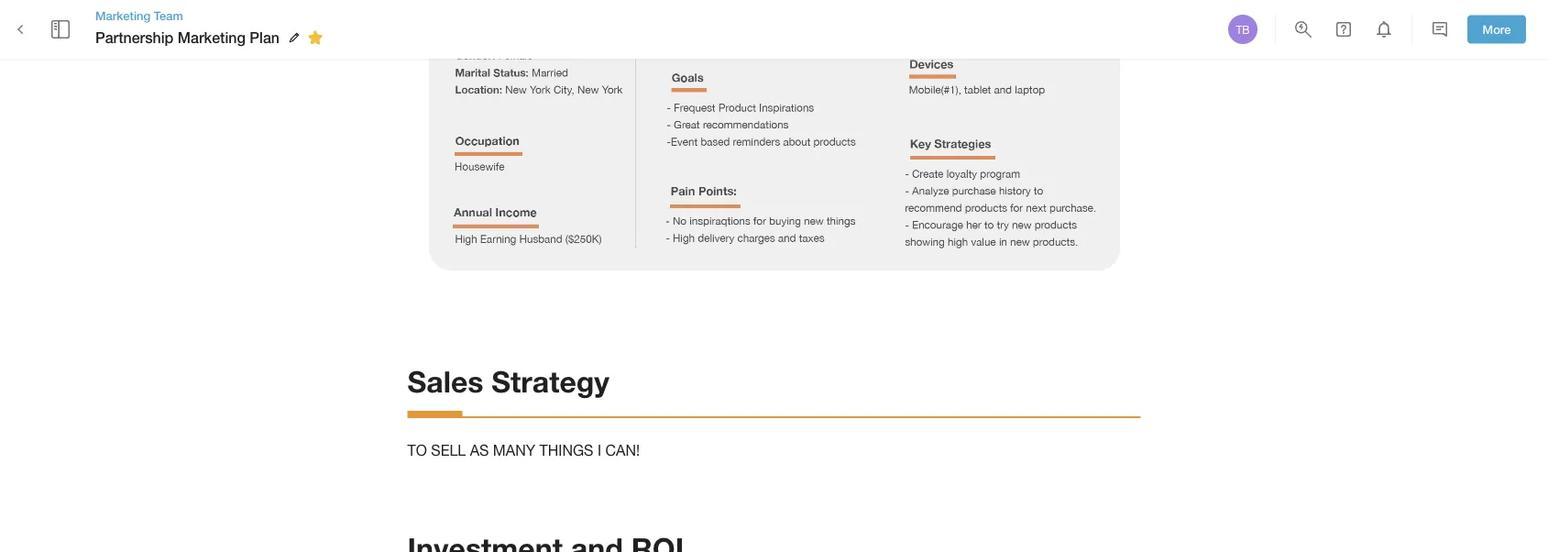 Task type: locate. For each thing, give the bounding box(es) containing it.
marketing team link
[[95, 7, 329, 24]]

to
[[408, 442, 427, 459]]

to sell as many things i can!
[[408, 442, 640, 459]]

marketing up partnership
[[95, 8, 151, 22]]

marketing down marketing team link
[[178, 29, 246, 46]]

partnership
[[95, 29, 174, 46]]

marketing team
[[95, 8, 183, 22]]

0 horizontal spatial marketing
[[95, 8, 151, 22]]

1 vertical spatial marketing
[[178, 29, 246, 46]]

marketing
[[95, 8, 151, 22], [178, 29, 246, 46]]

strategy
[[492, 364, 610, 399]]

i
[[598, 442, 602, 459]]

sales
[[408, 364, 484, 399]]

team
[[154, 8, 183, 22]]

partnership marketing plan
[[95, 29, 280, 46]]

more
[[1483, 22, 1512, 36]]



Task type: describe. For each thing, give the bounding box(es) containing it.
0 vertical spatial marketing
[[95, 8, 151, 22]]

plan
[[250, 29, 280, 46]]

things
[[540, 442, 594, 459]]

tb button
[[1226, 12, 1261, 47]]

can!
[[606, 442, 640, 459]]

1 horizontal spatial marketing
[[178, 29, 246, 46]]

remove favorite image
[[304, 27, 326, 49]]

many
[[493, 442, 536, 459]]

tb
[[1237, 23, 1250, 36]]

sales strategy
[[408, 364, 610, 399]]

more button
[[1468, 15, 1527, 43]]

as
[[470, 442, 489, 459]]

sell
[[431, 442, 466, 459]]



Task type: vqa. For each thing, say whether or not it's contained in the screenshot.
TO at the bottom left
yes



